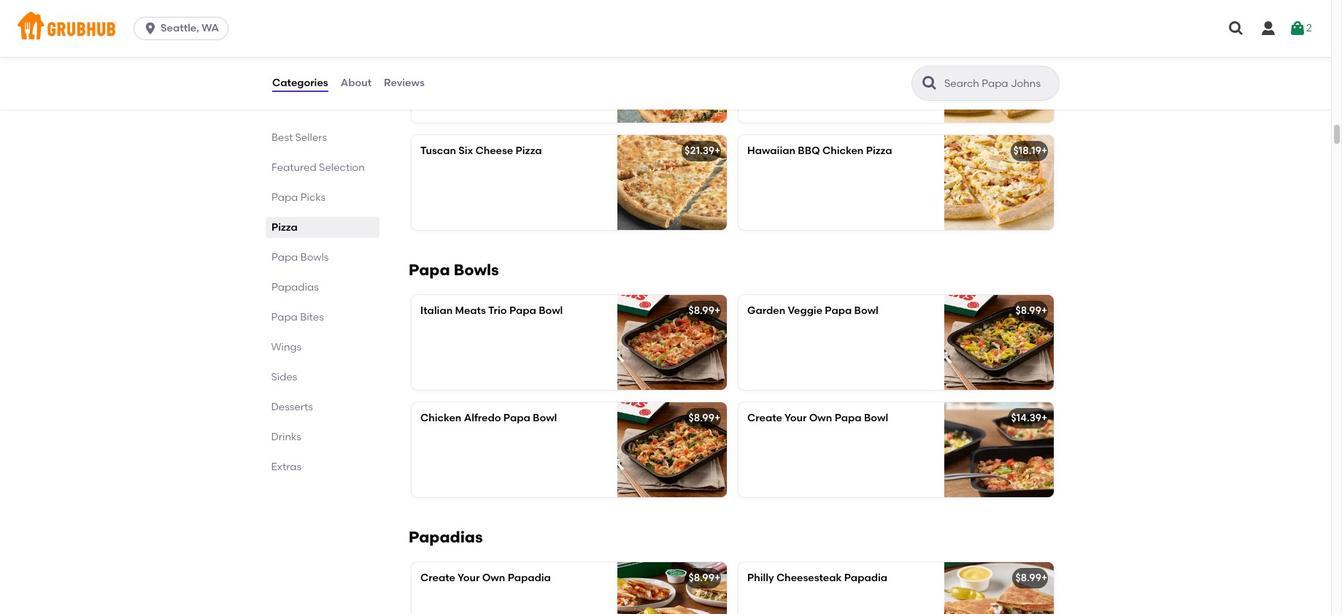 Task type: locate. For each thing, give the bounding box(es) containing it.
featured
[[272, 161, 317, 174]]

$8.99 + for philly cheesesteak papadia
[[689, 572, 721, 584]]

papa bowls
[[272, 251, 329, 264], [409, 261, 499, 279]]

meats
[[455, 305, 486, 317]]

tuscan six cheese pizza image
[[618, 135, 727, 230]]

sellers
[[295, 131, 327, 144]]

0 horizontal spatial svg image
[[143, 21, 158, 36]]

own
[[810, 412, 833, 424], [482, 572, 506, 584]]

svg image
[[1290, 20, 1307, 37]]

garden veggie papa bowl
[[748, 305, 879, 317]]

bowls up meats
[[454, 261, 499, 279]]

own for papadia
[[482, 572, 506, 584]]

tuscan six cheese pizza
[[421, 145, 542, 157]]

bowls
[[301, 251, 329, 264], [454, 261, 499, 279]]

1 vertical spatial papadias
[[409, 528, 483, 546]]

papadias
[[272, 281, 319, 294], [409, 528, 483, 546]]

0 horizontal spatial papadia
[[508, 572, 551, 584]]

1 horizontal spatial your
[[785, 412, 807, 424]]

1 horizontal spatial create
[[748, 412, 783, 424]]

2 button
[[1290, 15, 1313, 42]]

pizza right bbq
[[867, 145, 893, 157]]

about button
[[340, 57, 372, 110]]

+ for tuscan six cheese pizza
[[715, 145, 721, 157]]

1 horizontal spatial own
[[810, 412, 833, 424]]

$8.99
[[689, 305, 715, 317], [1016, 305, 1042, 317], [689, 412, 715, 424], [689, 572, 715, 584], [1016, 572, 1042, 584]]

svg image
[[1228, 20, 1246, 37], [1260, 20, 1278, 37], [143, 21, 158, 36]]

papa picks
[[272, 191, 326, 204]]

1 vertical spatial your
[[458, 572, 480, 584]]

pizza right cheese
[[516, 145, 542, 157]]

philly cheesesteak papadia
[[748, 572, 888, 584]]

$18.19 +
[[1014, 145, 1048, 157]]

1 horizontal spatial papadia
[[845, 572, 888, 584]]

fresh spinach & tomato alfredo pizza image
[[618, 28, 727, 123]]

+ for chicken alfredo papa bowl
[[715, 412, 721, 424]]

bowls down the picks
[[301, 251, 329, 264]]

1 papadia from the left
[[508, 572, 551, 584]]

bbq
[[798, 145, 821, 157]]

$14.39 +
[[1012, 412, 1048, 424]]

1 horizontal spatial pizza
[[516, 145, 542, 157]]

bites
[[301, 311, 324, 323]]

selection
[[319, 161, 365, 174]]

categories button
[[272, 57, 329, 110]]

2 horizontal spatial svg image
[[1260, 20, 1278, 37]]

extras
[[272, 461, 302, 473]]

0 horizontal spatial own
[[482, 572, 506, 584]]

0 vertical spatial own
[[810, 412, 833, 424]]

chicken left alfredo
[[421, 412, 462, 424]]

garden veggie papa bowl image
[[945, 295, 1054, 390]]

1 vertical spatial chicken
[[421, 412, 462, 424]]

svg image inside seattle, wa button
[[143, 21, 158, 36]]

garden fresh pizza image
[[945, 28, 1054, 123]]

2
[[1307, 22, 1313, 34]]

1 horizontal spatial svg image
[[1228, 20, 1246, 37]]

create your own papadia
[[421, 572, 551, 584]]

0 horizontal spatial create
[[421, 572, 456, 584]]

seattle, wa
[[161, 22, 219, 34]]

$8.99 for philly cheesesteak papadia
[[689, 572, 715, 584]]

$8.99 for create your own papa bowl
[[689, 412, 715, 424]]

pizza for hawaiian bbq chicken pizza
[[867, 145, 893, 157]]

1 horizontal spatial bowls
[[454, 261, 499, 279]]

pizza down the papa picks
[[272, 221, 298, 234]]

$18.19
[[1014, 145, 1042, 157]]

2 papadia from the left
[[845, 572, 888, 584]]

hawaiian bbq chicken pizza image
[[945, 135, 1054, 230]]

1 vertical spatial own
[[482, 572, 506, 584]]

+ for philly cheesesteak papadia
[[1042, 572, 1048, 584]]

your
[[785, 412, 807, 424], [458, 572, 480, 584]]

about
[[341, 77, 372, 89]]

your for papa
[[785, 412, 807, 424]]

papadias up the create your own papadia
[[409, 528, 483, 546]]

0 horizontal spatial chicken
[[421, 412, 462, 424]]

1 horizontal spatial papadias
[[409, 528, 483, 546]]

italian
[[421, 305, 453, 317]]

0 vertical spatial papadias
[[272, 281, 319, 294]]

bowl
[[539, 305, 563, 317], [855, 305, 879, 317], [533, 412, 557, 424], [865, 412, 889, 424]]

+
[[715, 145, 721, 157], [1042, 145, 1048, 157], [715, 305, 721, 317], [1042, 305, 1048, 317], [715, 412, 721, 424], [1042, 412, 1048, 424], [715, 572, 721, 584], [1042, 572, 1048, 584]]

1 vertical spatial create
[[421, 572, 456, 584]]

0 vertical spatial chicken
[[823, 145, 864, 157]]

0 horizontal spatial your
[[458, 572, 480, 584]]

papadias up papa bites
[[272, 281, 319, 294]]

philly
[[748, 572, 774, 584]]

create
[[748, 412, 783, 424], [421, 572, 456, 584]]

papadia
[[508, 572, 551, 584], [845, 572, 888, 584]]

garden
[[748, 305, 786, 317]]

chicken alfredo papa bowl image
[[618, 403, 727, 498]]

veggie
[[788, 305, 823, 317]]

0 vertical spatial your
[[785, 412, 807, 424]]

papa
[[272, 191, 298, 204], [272, 251, 298, 264], [409, 261, 450, 279], [510, 305, 537, 317], [825, 305, 852, 317], [272, 311, 298, 323], [504, 412, 531, 424], [835, 412, 862, 424]]

desserts
[[272, 401, 314, 413]]

$8.99 +
[[689, 305, 721, 317], [1016, 305, 1048, 317], [689, 412, 721, 424], [689, 572, 721, 584], [1016, 572, 1048, 584]]

chicken
[[823, 145, 864, 157], [421, 412, 462, 424]]

reviews
[[384, 77, 425, 89]]

papa bowls up meats
[[409, 261, 499, 279]]

chicken right bbq
[[823, 145, 864, 157]]

create your own papa bowl image
[[945, 403, 1054, 498]]

papa bowls down the papa picks
[[272, 251, 329, 264]]

cheesesteak
[[777, 572, 842, 584]]

pizza
[[516, 145, 542, 157], [867, 145, 893, 157], [272, 221, 298, 234]]

chicken alfredo papa bowl
[[421, 412, 557, 424]]

0 vertical spatial create
[[748, 412, 783, 424]]

2 horizontal spatial pizza
[[867, 145, 893, 157]]



Task type: describe. For each thing, give the bounding box(es) containing it.
tuscan
[[421, 145, 456, 157]]

+ for hawaiian bbq chicken pizza
[[1042, 145, 1048, 157]]

create your own papa bowl
[[748, 412, 889, 424]]

create for create your own papadia
[[421, 572, 456, 584]]

$21.39
[[685, 145, 715, 157]]

+ for garden veggie papa bowl
[[1042, 305, 1048, 317]]

reviews button
[[383, 57, 426, 110]]

1 horizontal spatial chicken
[[823, 145, 864, 157]]

+ for italian meats trio papa bowl
[[715, 305, 721, 317]]

hawaiian
[[748, 145, 796, 157]]

$8.99 + for garden veggie papa bowl
[[689, 305, 721, 317]]

categories
[[272, 77, 328, 89]]

+ for create your own papa bowl
[[1042, 412, 1048, 424]]

your for papadia
[[458, 572, 480, 584]]

best
[[272, 131, 293, 144]]

featured selection
[[272, 161, 365, 174]]

$21.39 +
[[685, 145, 721, 157]]

wings
[[272, 341, 302, 353]]

create your own papadia image
[[618, 562, 727, 614]]

philly cheesesteak papadia image
[[945, 562, 1054, 614]]

picks
[[301, 191, 326, 204]]

own for papa
[[810, 412, 833, 424]]

trio
[[489, 305, 507, 317]]

Search Papa Johns search field
[[943, 77, 1055, 91]]

+ for create your own papadia
[[715, 572, 721, 584]]

pizza for tuscan six cheese pizza
[[516, 145, 542, 157]]

italian meats trio papa bowl
[[421, 305, 563, 317]]

italian meats trio papa bowl image
[[618, 295, 727, 390]]

0 horizontal spatial papadias
[[272, 281, 319, 294]]

wa
[[202, 22, 219, 34]]

search icon image
[[922, 74, 939, 92]]

sides
[[272, 371, 298, 383]]

cheese
[[476, 145, 514, 157]]

$14.39
[[1012, 412, 1042, 424]]

best sellers
[[272, 131, 327, 144]]

hawaiian bbq chicken pizza
[[748, 145, 893, 157]]

alfredo
[[464, 412, 501, 424]]

0 horizontal spatial bowls
[[301, 251, 329, 264]]

seattle, wa button
[[134, 17, 234, 40]]

papa bites
[[272, 311, 324, 323]]

seattle,
[[161, 22, 199, 34]]

0 horizontal spatial pizza
[[272, 221, 298, 234]]

create for create your own papa bowl
[[748, 412, 783, 424]]

main navigation navigation
[[0, 0, 1332, 57]]

$8.99 for garden veggie papa bowl
[[689, 305, 715, 317]]

$8.99 + for create your own papa bowl
[[689, 412, 721, 424]]

six
[[459, 145, 473, 157]]

0 horizontal spatial papa bowls
[[272, 251, 329, 264]]

drinks
[[272, 431, 302, 443]]

1 horizontal spatial papa bowls
[[409, 261, 499, 279]]



Task type: vqa. For each thing, say whether or not it's contained in the screenshot.
2
yes



